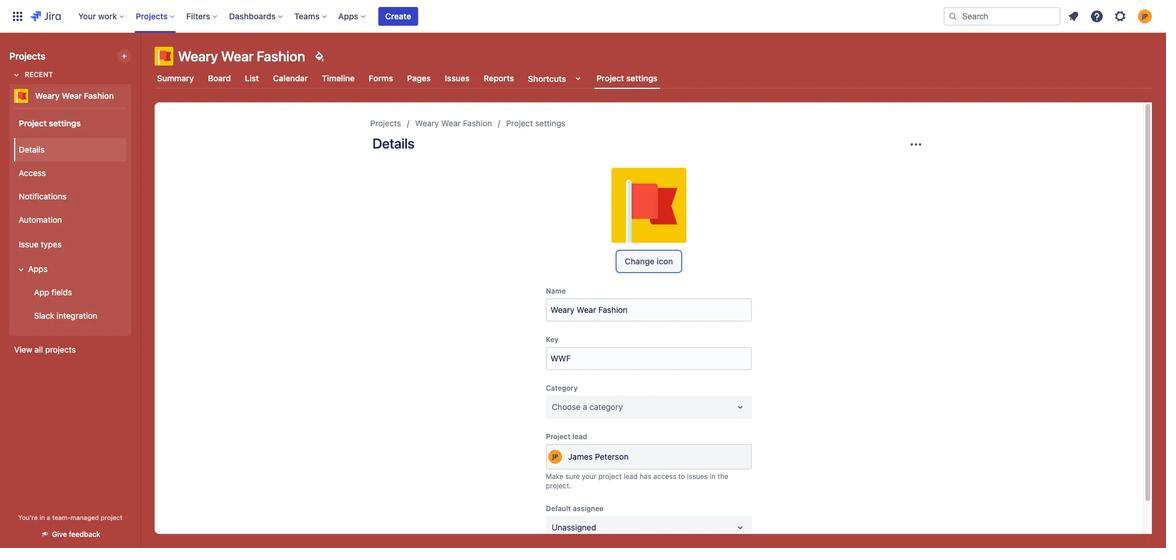 Task type: locate. For each thing, give the bounding box(es) containing it.
projects inside popup button
[[136, 11, 168, 21]]

settings for group containing project settings
[[49, 118, 81, 128]]

lead up james on the bottom of page
[[572, 433, 587, 442]]

0 horizontal spatial a
[[47, 514, 50, 522]]

2 open image from the top
[[733, 521, 747, 535]]

0 vertical spatial projects
[[136, 11, 168, 21]]

1 vertical spatial wear
[[62, 91, 82, 101]]

access
[[19, 168, 46, 178]]

give feedback button
[[33, 525, 107, 545]]

fashion up calendar on the top
[[257, 48, 305, 64]]

wear up "list" at the top of the page
[[221, 48, 254, 64]]

jira image
[[30, 9, 61, 23], [30, 9, 61, 23]]

1 vertical spatial open image
[[733, 521, 747, 535]]

projects for projects link
[[370, 118, 401, 128]]

0 horizontal spatial settings
[[49, 118, 81, 128]]

projects down forms link
[[370, 118, 401, 128]]

group
[[12, 108, 127, 335], [12, 135, 127, 332]]

1 open image from the top
[[733, 401, 747, 415]]

app
[[34, 287, 49, 297]]

slack integration link
[[21, 305, 127, 328]]

details inside group
[[19, 144, 45, 154]]

board link
[[206, 68, 233, 89]]

calendar link
[[271, 68, 310, 89]]

Search field
[[944, 7, 1061, 25]]

settings inside tab list
[[626, 73, 658, 83]]

give
[[52, 531, 67, 539]]

all
[[35, 345, 43, 355]]

0 horizontal spatial weary
[[35, 91, 60, 101]]

details down projects link
[[373, 135, 414, 152]]

project
[[597, 73, 624, 83], [19, 118, 47, 128], [506, 118, 533, 128], [546, 433, 571, 442]]

details
[[373, 135, 414, 152], [19, 144, 45, 154]]

0 vertical spatial fashion
[[257, 48, 305, 64]]

2 horizontal spatial wear
[[441, 118, 461, 128]]

1 horizontal spatial details
[[373, 135, 414, 152]]

0 vertical spatial weary
[[178, 48, 218, 64]]

0 horizontal spatial in
[[39, 514, 45, 522]]

filters button
[[183, 7, 222, 25]]

a
[[583, 402, 587, 412], [47, 514, 50, 522]]

summary
[[157, 73, 194, 83]]

1 horizontal spatial project settings
[[506, 118, 566, 128]]

2 horizontal spatial settings
[[626, 73, 658, 83]]

1 horizontal spatial projects
[[136, 11, 168, 21]]

0 vertical spatial a
[[583, 402, 587, 412]]

1 horizontal spatial apps
[[338, 11, 358, 21]]

banner containing your work
[[0, 0, 1166, 33]]

in inside 'make sure your project lead has access to issues in the project.'
[[710, 473, 716, 481]]

feedback
[[69, 531, 100, 539]]

1 group from the top
[[12, 108, 127, 335]]

create project image
[[119, 52, 129, 61]]

issue types link
[[14, 232, 127, 258]]

projects button
[[132, 7, 179, 25]]

reports link
[[481, 68, 516, 89]]

Default assignee text field
[[552, 522, 554, 534]]

list link
[[243, 68, 261, 89]]

2 vertical spatial fashion
[[463, 118, 492, 128]]

2 vertical spatial weary
[[415, 118, 439, 128]]

weary down recent
[[35, 91, 60, 101]]

change icon
[[625, 257, 673, 267]]

add to starred image
[[128, 89, 142, 103]]

choose a category
[[552, 402, 623, 412]]

projects
[[45, 345, 76, 355]]

project inside tab list
[[597, 73, 624, 83]]

0 vertical spatial wear
[[221, 48, 254, 64]]

change icon button
[[618, 252, 680, 271]]

access link
[[14, 162, 127, 185]]

fashion
[[257, 48, 305, 64], [84, 91, 114, 101], [463, 118, 492, 128]]

default assignee
[[546, 505, 604, 514]]

tab list
[[148, 68, 1159, 89]]

create button
[[378, 7, 418, 25]]

you're in a team-managed project
[[18, 514, 122, 522]]

wear down issues link
[[441, 118, 461, 128]]

apps inside dropdown button
[[338, 11, 358, 21]]

a right choose
[[583, 402, 587, 412]]

weary wear fashion link down recent
[[9, 84, 127, 108]]

lead
[[572, 433, 587, 442], [624, 473, 638, 481]]

app fields
[[34, 287, 72, 297]]

fashion left add to starred icon
[[84, 91, 114, 101]]

project down peterson at right
[[599, 473, 622, 481]]

1 vertical spatial apps
[[28, 264, 48, 274]]

0 horizontal spatial lead
[[572, 433, 587, 442]]

project right shortcuts popup button
[[597, 73, 624, 83]]

primary element
[[7, 0, 944, 33]]

list
[[245, 73, 259, 83]]

project right managed
[[101, 514, 122, 522]]

notifications
[[19, 191, 67, 201]]

1 vertical spatial a
[[47, 514, 50, 522]]

Key field
[[547, 349, 751, 370]]

dashboards button
[[226, 7, 287, 25]]

issues
[[687, 473, 708, 481]]

james peterson image
[[548, 450, 562, 464]]

weary wear fashion down issues link
[[415, 118, 492, 128]]

projects for the projects popup button
[[136, 11, 168, 21]]

1 horizontal spatial lead
[[624, 473, 638, 481]]

0 horizontal spatial wear
[[62, 91, 82, 101]]

you're
[[18, 514, 38, 522]]

0 vertical spatial project
[[599, 473, 622, 481]]

weary wear fashion down recent
[[35, 91, 114, 101]]

your work button
[[75, 7, 129, 25]]

pages
[[407, 73, 431, 83]]

in left the
[[710, 473, 716, 481]]

weary wear fashion up "list" at the top of the page
[[178, 48, 305, 64]]

1 horizontal spatial weary wear fashion
[[178, 48, 305, 64]]

project.
[[546, 482, 571, 491]]

0 horizontal spatial projects
[[9, 51, 45, 62]]

details up access on the left of page
[[19, 144, 45, 154]]

1 vertical spatial weary wear fashion
[[35, 91, 114, 101]]

a left team-
[[47, 514, 50, 522]]

weary wear fashion link down issues link
[[415, 117, 492, 131]]

1 vertical spatial lead
[[624, 473, 638, 481]]

make
[[546, 473, 564, 481]]

in
[[710, 473, 716, 481], [39, 514, 45, 522]]

projects right work
[[136, 11, 168, 21]]

search image
[[948, 11, 958, 21]]

reports
[[484, 73, 514, 83]]

james peterson
[[568, 452, 629, 462]]

apps right teams popup button
[[338, 11, 358, 21]]

1 horizontal spatial wear
[[221, 48, 254, 64]]

Name field
[[547, 300, 751, 321]]

1 vertical spatial project
[[101, 514, 122, 522]]

expand image
[[14, 263, 28, 277]]

0 vertical spatial apps
[[338, 11, 358, 21]]

0 vertical spatial lead
[[572, 433, 587, 442]]

group containing details
[[12, 135, 127, 332]]

fields
[[51, 287, 72, 297]]

weary wear fashion link
[[9, 84, 127, 108], [415, 117, 492, 131]]

1 vertical spatial projects
[[9, 51, 45, 62]]

apps up app at the left bottom
[[28, 264, 48, 274]]

2 group from the top
[[12, 135, 127, 332]]

apps
[[338, 11, 358, 21], [28, 264, 48, 274]]

project up details link
[[19, 118, 47, 128]]

fashion down issues link
[[463, 118, 492, 128]]

2 vertical spatial wear
[[441, 118, 461, 128]]

projects up recent
[[9, 51, 45, 62]]

project avatar image
[[612, 168, 686, 243]]

0 vertical spatial open image
[[733, 401, 747, 415]]

1 vertical spatial fashion
[[84, 91, 114, 101]]

2 horizontal spatial projects
[[370, 118, 401, 128]]

weary right projects link
[[415, 118, 439, 128]]

tab list containing project settings
[[148, 68, 1159, 89]]

category
[[546, 384, 578, 393]]

2 horizontal spatial project settings
[[597, 73, 658, 83]]

filters
[[186, 11, 210, 21]]

wear
[[221, 48, 254, 64], [62, 91, 82, 101], [441, 118, 461, 128]]

0 vertical spatial weary wear fashion
[[178, 48, 305, 64]]

0 horizontal spatial details
[[19, 144, 45, 154]]

weary up board
[[178, 48, 218, 64]]

notifications link
[[14, 185, 127, 209]]

1 vertical spatial in
[[39, 514, 45, 522]]

wear up details link
[[62, 91, 82, 101]]

open image
[[733, 401, 747, 415], [733, 521, 747, 535]]

0 horizontal spatial apps
[[28, 264, 48, 274]]

apps button
[[335, 7, 370, 25]]

project settings
[[597, 73, 658, 83], [19, 118, 81, 128], [506, 118, 566, 128]]

1 horizontal spatial weary
[[178, 48, 218, 64]]

managed
[[71, 514, 99, 522]]

settings
[[626, 73, 658, 83], [49, 118, 81, 128], [535, 118, 566, 128]]

projects
[[136, 11, 168, 21], [9, 51, 45, 62], [370, 118, 401, 128]]

2 vertical spatial projects
[[370, 118, 401, 128]]

in right you're
[[39, 514, 45, 522]]

lead left has
[[624, 473, 638, 481]]

1 horizontal spatial weary wear fashion link
[[415, 117, 492, 131]]

2 horizontal spatial weary wear fashion
[[415, 118, 492, 128]]

1 horizontal spatial settings
[[535, 118, 566, 128]]

1 horizontal spatial in
[[710, 473, 716, 481]]

1 horizontal spatial project
[[599, 473, 622, 481]]

1 vertical spatial weary wear fashion link
[[415, 117, 492, 131]]

banner
[[0, 0, 1166, 33]]

0 horizontal spatial weary wear fashion link
[[9, 84, 127, 108]]

0 vertical spatial in
[[710, 473, 716, 481]]

settings inside group
[[49, 118, 81, 128]]



Task type: describe. For each thing, give the bounding box(es) containing it.
0 horizontal spatial project
[[101, 514, 122, 522]]

icon
[[657, 257, 673, 267]]

projects link
[[370, 117, 401, 131]]

team-
[[52, 514, 71, 522]]

0 horizontal spatial fashion
[[84, 91, 114, 101]]

issues link
[[443, 68, 472, 89]]

group containing project settings
[[12, 108, 127, 335]]

to
[[678, 473, 685, 481]]

more image
[[909, 138, 923, 152]]

apps inside button
[[28, 264, 48, 274]]

calendar
[[273, 73, 308, 83]]

settings for the project settings link
[[535, 118, 566, 128]]

dashboards
[[229, 11, 276, 21]]

automation
[[19, 215, 62, 225]]

forms
[[369, 73, 393, 83]]

automation link
[[14, 209, 127, 232]]

help image
[[1090, 9, 1104, 23]]

teams button
[[291, 7, 331, 25]]

choose
[[552, 402, 581, 412]]

james
[[568, 452, 593, 462]]

work
[[98, 11, 117, 21]]

notifications image
[[1067, 9, 1081, 23]]

give feedback
[[52, 531, 100, 539]]

assignee
[[573, 505, 604, 514]]

slack
[[34, 311, 54, 321]]

project lead
[[546, 433, 587, 442]]

your
[[78, 11, 96, 21]]

recent
[[25, 70, 53, 79]]

create
[[385, 11, 411, 21]]

view all projects
[[14, 345, 76, 355]]

collapse recent projects image
[[9, 68, 23, 82]]

integration
[[57, 311, 97, 321]]

0 horizontal spatial project settings
[[19, 118, 81, 128]]

pages link
[[405, 68, 433, 89]]

sidebar navigation image
[[128, 47, 153, 70]]

2 horizontal spatial fashion
[[463, 118, 492, 128]]

project settings inside tab list
[[597, 73, 658, 83]]

view
[[14, 345, 32, 355]]

summary link
[[155, 68, 196, 89]]

your
[[582, 473, 597, 481]]

1 horizontal spatial fashion
[[257, 48, 305, 64]]

open image for unassigned
[[733, 521, 747, 535]]

key
[[546, 336, 559, 344]]

lead inside 'make sure your project lead has access to issues in the project.'
[[624, 473, 638, 481]]

1 vertical spatial weary
[[35, 91, 60, 101]]

the
[[718, 473, 728, 481]]

view all projects link
[[9, 340, 131, 361]]

peterson
[[595, 452, 629, 462]]

access
[[653, 473, 677, 481]]

forms link
[[366, 68, 395, 89]]

project settings link
[[506, 117, 566, 131]]

unassigned
[[552, 523, 596, 533]]

default
[[546, 505, 571, 514]]

Category text field
[[552, 402, 554, 414]]

change
[[625, 257, 655, 267]]

shortcuts
[[528, 74, 566, 83]]

slack integration
[[34, 311, 97, 321]]

your work
[[78, 11, 117, 21]]

has
[[640, 473, 651, 481]]

2 vertical spatial weary wear fashion
[[415, 118, 492, 128]]

2 horizontal spatial weary
[[415, 118, 439, 128]]

0 vertical spatial weary wear fashion link
[[9, 84, 127, 108]]

details link
[[14, 138, 127, 162]]

settings image
[[1114, 9, 1128, 23]]

appswitcher icon image
[[11, 9, 25, 23]]

open image for choose a category
[[733, 401, 747, 415]]

sure
[[566, 473, 580, 481]]

category
[[589, 402, 623, 412]]

project inside 'make sure your project lead has access to issues in the project.'
[[599, 473, 622, 481]]

apps button
[[14, 258, 127, 281]]

make sure your project lead has access to issues in the project.
[[546, 473, 728, 491]]

set background color image
[[312, 49, 326, 63]]

teams
[[294, 11, 320, 21]]

issues
[[445, 73, 470, 83]]

1 horizontal spatial a
[[583, 402, 587, 412]]

name
[[546, 287, 566, 296]]

project down the reports 'link'
[[506, 118, 533, 128]]

app fields link
[[21, 281, 127, 305]]

types
[[41, 239, 62, 249]]

timeline
[[322, 73, 355, 83]]

your profile and settings image
[[1138, 9, 1152, 23]]

timeline link
[[320, 68, 357, 89]]

0 horizontal spatial weary wear fashion
[[35, 91, 114, 101]]

issue types
[[19, 239, 62, 249]]

project up james peterson image
[[546, 433, 571, 442]]

issue
[[19, 239, 38, 249]]

shortcuts button
[[526, 68, 587, 89]]

board
[[208, 73, 231, 83]]



Task type: vqa. For each thing, say whether or not it's contained in the screenshot.
Highest icon to the left
no



